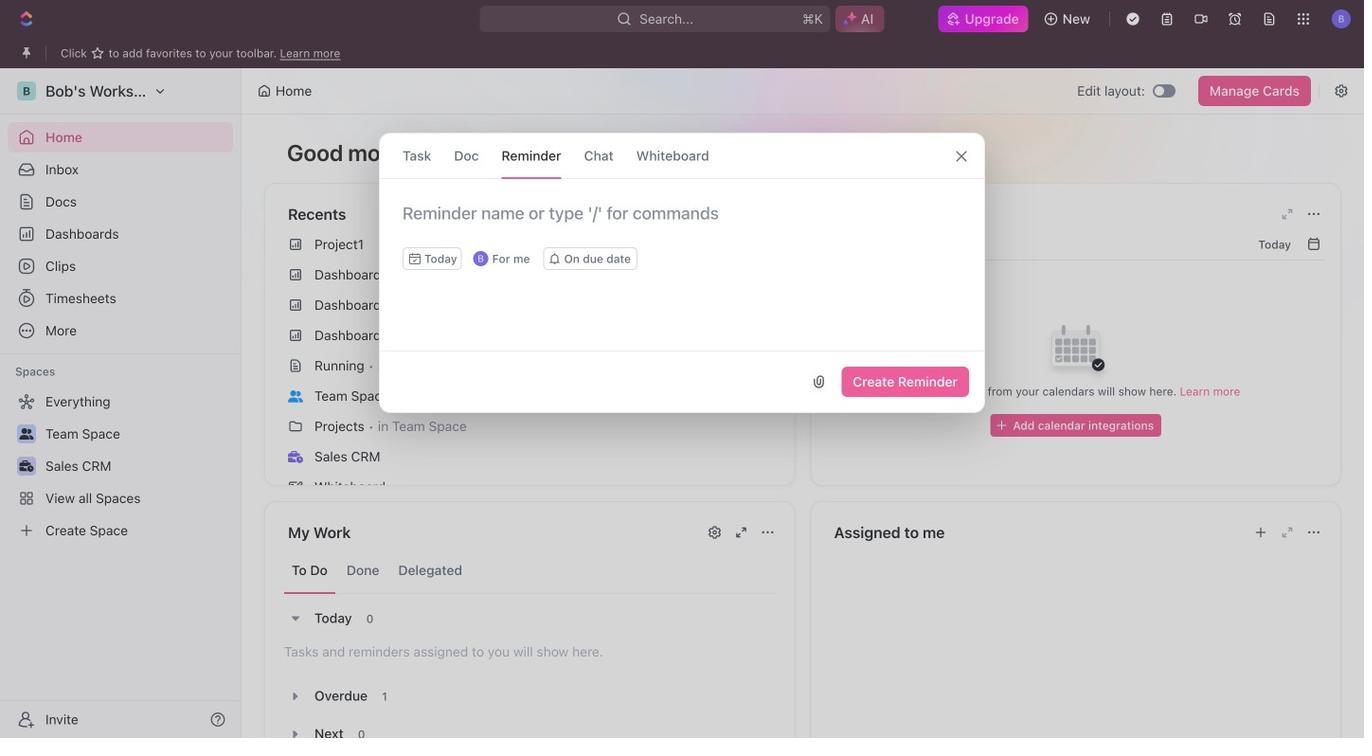 Task type: describe. For each thing, give the bounding box(es) containing it.
sidebar navigation
[[0, 68, 242, 738]]



Task type: vqa. For each thing, say whether or not it's contained in the screenshot.
Team Na﻿me TEXT FIELD
no



Task type: locate. For each thing, give the bounding box(es) containing it.
business time image
[[288, 451, 303, 463]]

dialog
[[379, 133, 986, 413]]

Reminder na﻿me or type '/' for commands text field
[[380, 202, 985, 247]]

tab list
[[284, 548, 776, 594]]

tree
[[8, 387, 233, 546]]

user group image
[[288, 390, 303, 402]]

tree inside sidebar navigation
[[8, 387, 233, 546]]



